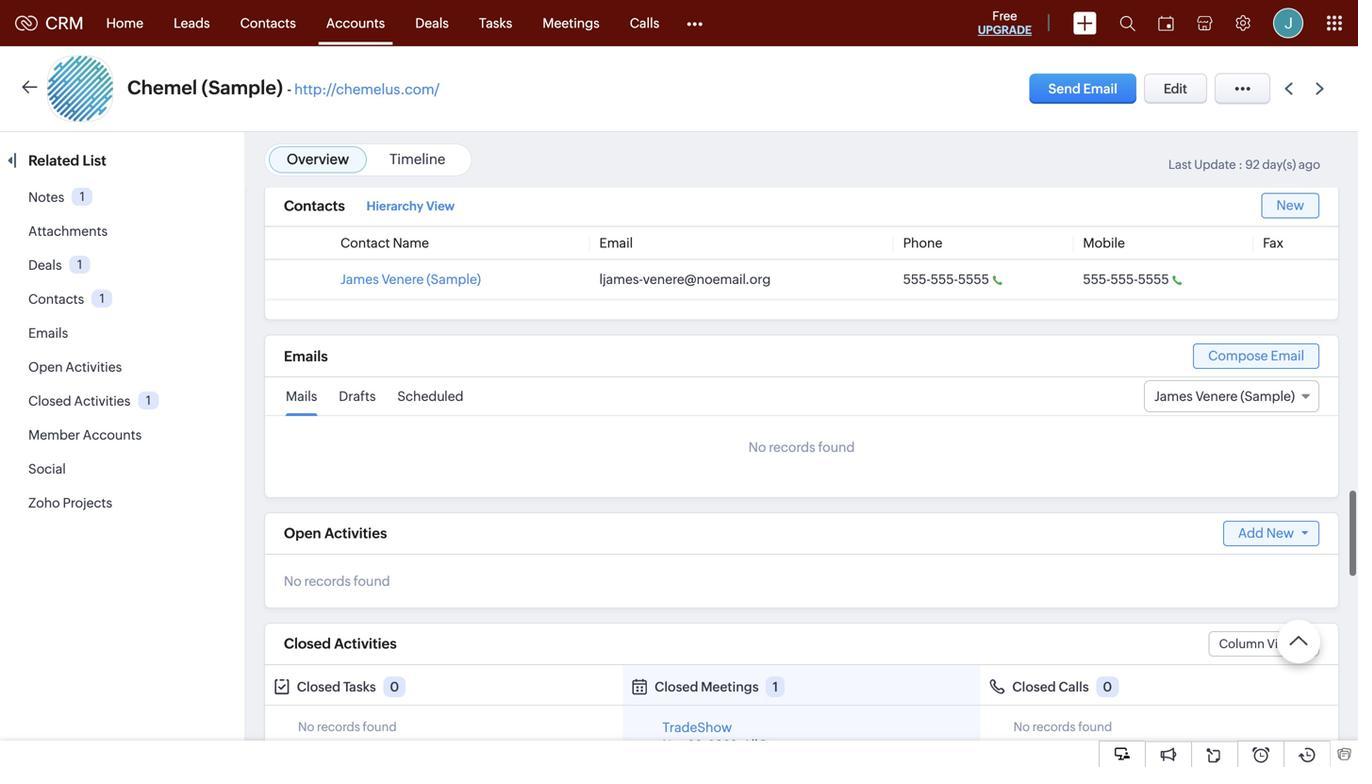 Task type: describe. For each thing, give the bounding box(es) containing it.
search element
[[1109, 0, 1147, 46]]

new link
[[1262, 193, 1320, 218]]

accounts link
[[311, 0, 400, 46]]

logo image
[[15, 16, 38, 31]]

1 for notes
[[80, 189, 85, 204]]

james venere (sample) link
[[341, 272, 481, 287]]

1 vertical spatial contacts
[[284, 198, 345, 214]]

closed tasks
[[297, 679, 376, 694]]

1 5555 from the left
[[958, 272, 990, 287]]

leads
[[174, 16, 210, 31]]

-
[[287, 81, 292, 98]]

home link
[[91, 0, 159, 46]]

profile image
[[1274, 8, 1304, 38]]

view for hierarchy view
[[426, 199, 455, 213]]

1 up 'day'
[[773, 679, 778, 694]]

0 vertical spatial open activities
[[28, 359, 122, 375]]

social
[[28, 461, 66, 476]]

edit button
[[1144, 74, 1208, 104]]

1 for contacts
[[100, 291, 105, 306]]

all
[[743, 738, 758, 752]]

zoho
[[28, 495, 60, 510]]

0 vertical spatial emails
[[28, 325, 68, 341]]

column view
[[1220, 637, 1295, 651]]

tradeshow link
[[663, 720, 732, 735]]

2 555-555-5555 from the left
[[1083, 272, 1170, 287]]

ago
[[1299, 158, 1321, 172]]

Column View field
[[1209, 631, 1320, 656]]

social link
[[28, 461, 66, 476]]

chemel
[[127, 77, 197, 99]]

http://chemelus.com/
[[294, 81, 440, 98]]

zoho projects link
[[28, 495, 112, 510]]

meetings link
[[528, 0, 615, 46]]

edit
[[1164, 81, 1188, 96]]

last update : 92 day(s) ago
[[1169, 158, 1321, 172]]

open activities link
[[28, 359, 122, 375]]

0 horizontal spatial tasks
[[343, 679, 376, 694]]

0 vertical spatial deals
[[415, 16, 449, 31]]

crm
[[45, 13, 84, 33]]

http://chemelus.com/ link
[[294, 81, 440, 98]]

emails link
[[28, 325, 68, 341]]

compose email
[[1209, 348, 1305, 363]]

chemel (sample) - http://chemelus.com/
[[127, 77, 440, 99]]

send
[[1049, 81, 1081, 96]]

free
[[993, 9, 1018, 23]]

0 for calls
[[1103, 679, 1113, 694]]

column
[[1220, 637, 1265, 651]]

phone
[[903, 235, 943, 250]]

james venere (sample) inside field
[[1155, 389, 1295, 404]]

timeline
[[390, 151, 446, 167]]

phone link
[[903, 235, 943, 250]]

1 555- from the left
[[903, 272, 931, 287]]

ljames-
[[600, 272, 643, 287]]

hierarchy view link
[[367, 195, 455, 218]]

member accounts
[[28, 427, 142, 442]]

member accounts link
[[28, 427, 142, 442]]

closed calls
[[1013, 679, 1089, 694]]

tasks link
[[464, 0, 528, 46]]

Other Modules field
[[675, 8, 715, 38]]

0 for tasks
[[390, 679, 399, 694]]

1 vertical spatial calls
[[1059, 679, 1089, 694]]

hierarchy view
[[367, 199, 455, 213]]

mobile link
[[1083, 235, 1125, 250]]

0 vertical spatial closed activities
[[28, 393, 131, 409]]

add new
[[1239, 525, 1295, 540]]

0 vertical spatial new
[[1277, 198, 1305, 213]]

upgrade
[[978, 24, 1032, 36]]

drafts
[[339, 389, 376, 404]]

notes
[[28, 190, 64, 205]]

venere@noemail.org
[[643, 272, 771, 287]]

1 vertical spatial open activities
[[284, 525, 387, 542]]

compose
[[1209, 348, 1269, 363]]

james inside field
[[1155, 389, 1193, 404]]

leads link
[[159, 0, 225, 46]]

:
[[1239, 158, 1243, 172]]

20,
[[688, 738, 706, 752]]

1 vertical spatial (sample)
[[427, 272, 481, 287]]

0 horizontal spatial deals
[[28, 258, 62, 273]]

projects
[[63, 495, 112, 510]]

closed activities link
[[28, 393, 131, 409]]

day
[[760, 738, 782, 752]]

1 horizontal spatial meetings
[[701, 679, 759, 694]]

(sample) inside field
[[1241, 389, 1295, 404]]

home
[[106, 16, 144, 31]]

2023,
[[708, 738, 741, 752]]

1 horizontal spatial tasks
[[479, 16, 513, 31]]

0 horizontal spatial (sample)
[[201, 77, 283, 99]]



Task type: vqa. For each thing, say whether or not it's contained in the screenshot.
Member
yes



Task type: locate. For each thing, give the bounding box(es) containing it.
2 0 from the left
[[1103, 679, 1113, 694]]

closed activities down open activities link
[[28, 393, 131, 409]]

0 vertical spatial deals link
[[400, 0, 464, 46]]

contact name
[[341, 235, 429, 250]]

zoho projects
[[28, 495, 112, 510]]

1 vertical spatial closed activities
[[284, 635, 397, 652]]

james venere (sample)
[[341, 272, 481, 287], [1155, 389, 1295, 404]]

send email button
[[1030, 74, 1137, 104]]

meetings
[[543, 16, 600, 31], [701, 679, 759, 694]]

1 vertical spatial venere
[[1196, 389, 1238, 404]]

venere inside field
[[1196, 389, 1238, 404]]

tradeshow nov 20, 2023, all day
[[663, 720, 782, 752]]

0 vertical spatial james venere (sample)
[[341, 272, 481, 287]]

venere
[[382, 272, 424, 287], [1196, 389, 1238, 404]]

0 vertical spatial tasks
[[479, 16, 513, 31]]

2 vertical spatial contacts
[[28, 292, 84, 307]]

0 horizontal spatial 555-555-5555
[[903, 272, 990, 287]]

0 vertical spatial accounts
[[326, 16, 385, 31]]

calendar image
[[1159, 16, 1175, 31]]

0 vertical spatial contacts
[[240, 16, 296, 31]]

1 horizontal spatial 0
[[1103, 679, 1113, 694]]

0 horizontal spatial venere
[[382, 272, 424, 287]]

ljames-venere@noemail.org
[[600, 272, 771, 287]]

deals link
[[400, 0, 464, 46], [28, 258, 62, 273]]

0 horizontal spatial closed activities
[[28, 393, 131, 409]]

email inside send email button
[[1084, 81, 1118, 96]]

list
[[83, 152, 106, 169]]

search image
[[1120, 15, 1136, 31]]

email
[[1084, 81, 1118, 96], [600, 235, 633, 250], [1271, 348, 1305, 363]]

hierarchy
[[367, 199, 424, 213]]

email right send
[[1084, 81, 1118, 96]]

1 horizontal spatial contacts link
[[225, 0, 311, 46]]

calls
[[630, 16, 660, 31], [1059, 679, 1089, 694]]

create menu element
[[1062, 0, 1109, 46]]

email right compose
[[1271, 348, 1305, 363]]

contacts link
[[225, 0, 311, 46], [28, 292, 84, 307]]

0 horizontal spatial contacts link
[[28, 292, 84, 307]]

related list
[[28, 152, 109, 169]]

1 vertical spatial deals
[[28, 258, 62, 273]]

scheduled
[[398, 389, 464, 404]]

closed meetings
[[655, 679, 759, 694]]

555-555-5555 down mobile
[[1083, 272, 1170, 287]]

James Venere (Sample) field
[[1144, 380, 1320, 412]]

accounts inside accounts link
[[326, 16, 385, 31]]

0
[[390, 679, 399, 694], [1103, 679, 1113, 694]]

1 horizontal spatial (sample)
[[427, 272, 481, 287]]

4 555- from the left
[[1111, 272, 1138, 287]]

1 horizontal spatial calls
[[1059, 679, 1089, 694]]

555-555-5555 down phone at right top
[[903, 272, 990, 287]]

0 horizontal spatial view
[[426, 199, 455, 213]]

emails up mails
[[284, 348, 328, 364]]

view
[[426, 199, 455, 213], [1268, 637, 1295, 651]]

tradeshow
[[663, 720, 732, 735]]

1 horizontal spatial james
[[1155, 389, 1193, 404]]

james
[[341, 272, 379, 287], [1155, 389, 1193, 404]]

no records found
[[749, 439, 855, 455], [284, 573, 390, 589], [298, 720, 397, 734], [1014, 720, 1113, 734]]

venere down name
[[382, 272, 424, 287]]

2 horizontal spatial (sample)
[[1241, 389, 1295, 404]]

3 555- from the left
[[1083, 272, 1111, 287]]

found
[[818, 439, 855, 455], [354, 573, 390, 589], [363, 720, 397, 734], [1079, 720, 1113, 734]]

email link
[[600, 235, 633, 250]]

last
[[1169, 158, 1192, 172]]

contacts down 'overview' "link"
[[284, 198, 345, 214]]

1 vertical spatial tasks
[[343, 679, 376, 694]]

0 horizontal spatial 0
[[390, 679, 399, 694]]

1 for closed activities
[[146, 393, 151, 407]]

0 horizontal spatial james
[[341, 272, 379, 287]]

0 horizontal spatial accounts
[[83, 427, 142, 442]]

james venere (sample) down name
[[341, 272, 481, 287]]

1 for deals
[[77, 257, 82, 272]]

day(s)
[[1263, 158, 1297, 172]]

1 right closed activities link
[[146, 393, 151, 407]]

mobile
[[1083, 235, 1125, 250]]

2 5555 from the left
[[1138, 272, 1170, 287]]

2 vertical spatial email
[[1271, 348, 1305, 363]]

0 vertical spatial calls
[[630, 16, 660, 31]]

notes link
[[28, 190, 64, 205]]

1 horizontal spatial venere
[[1196, 389, 1238, 404]]

deals left tasks link
[[415, 16, 449, 31]]

next record image
[[1316, 83, 1328, 95]]

new up fax link
[[1277, 198, 1305, 213]]

accounts up http://chemelus.com/ link
[[326, 16, 385, 31]]

activities
[[65, 359, 122, 375], [74, 393, 131, 409], [325, 525, 387, 542], [334, 635, 397, 652]]

1 horizontal spatial email
[[1084, 81, 1118, 96]]

previous record image
[[1285, 83, 1293, 95]]

view for column view
[[1268, 637, 1295, 651]]

view inside field
[[1268, 637, 1295, 651]]

crm link
[[15, 13, 84, 33]]

add
[[1239, 525, 1264, 540]]

0 right closed tasks
[[390, 679, 399, 694]]

0 right closed calls
[[1103, 679, 1113, 694]]

(sample) down compose email
[[1241, 389, 1295, 404]]

venere down compose
[[1196, 389, 1238, 404]]

5555
[[958, 272, 990, 287], [1138, 272, 1170, 287]]

emails
[[28, 325, 68, 341], [284, 348, 328, 364]]

2 vertical spatial (sample)
[[1241, 389, 1295, 404]]

calls link
[[615, 0, 675, 46]]

records
[[769, 439, 816, 455], [304, 573, 351, 589], [317, 720, 360, 734], [1033, 720, 1076, 734]]

1 vertical spatial james
[[1155, 389, 1193, 404]]

closed activities up closed tasks
[[284, 635, 397, 652]]

0 horizontal spatial email
[[600, 235, 633, 250]]

meetings left calls "link"
[[543, 16, 600, 31]]

1 vertical spatial new
[[1267, 525, 1295, 540]]

1 horizontal spatial closed activities
[[284, 635, 397, 652]]

0 horizontal spatial open
[[28, 359, 63, 375]]

1 right 'notes'
[[80, 189, 85, 204]]

1 horizontal spatial deals
[[415, 16, 449, 31]]

email up ljames-
[[600, 235, 633, 250]]

fax
[[1263, 235, 1284, 250]]

1 555-555-5555 from the left
[[903, 272, 990, 287]]

(sample) down name
[[427, 272, 481, 287]]

0 horizontal spatial james venere (sample)
[[341, 272, 481, 287]]

0 vertical spatial james
[[341, 272, 379, 287]]

contacts link up chemel (sample) - http://chemelus.com/
[[225, 0, 311, 46]]

92
[[1246, 158, 1260, 172]]

(sample)
[[201, 77, 283, 99], [427, 272, 481, 287], [1241, 389, 1295, 404]]

1 vertical spatial james venere (sample)
[[1155, 389, 1295, 404]]

deals
[[415, 16, 449, 31], [28, 258, 62, 273]]

email for compose email
[[1271, 348, 1305, 363]]

open
[[28, 359, 63, 375], [284, 525, 321, 542]]

view right hierarchy
[[426, 199, 455, 213]]

nov
[[663, 738, 685, 752]]

555-
[[903, 272, 931, 287], [931, 272, 958, 287], [1083, 272, 1111, 287], [1111, 272, 1138, 287]]

accounts down closed activities link
[[83, 427, 142, 442]]

deals down attachments
[[28, 258, 62, 273]]

0 vertical spatial venere
[[382, 272, 424, 287]]

1 horizontal spatial emails
[[284, 348, 328, 364]]

fax link
[[1263, 235, 1284, 250]]

closed activities
[[28, 393, 131, 409], [284, 635, 397, 652]]

0 horizontal spatial 5555
[[958, 272, 990, 287]]

timeline link
[[390, 151, 446, 167]]

1 up open activities link
[[100, 291, 105, 306]]

overview link
[[287, 151, 349, 167]]

create menu image
[[1074, 12, 1097, 34]]

mails
[[286, 389, 317, 404]]

0 vertical spatial (sample)
[[201, 77, 283, 99]]

member
[[28, 427, 80, 442]]

1 vertical spatial meetings
[[701, 679, 759, 694]]

0 horizontal spatial meetings
[[543, 16, 600, 31]]

(sample) left -
[[201, 77, 283, 99]]

email for send email
[[1084, 81, 1118, 96]]

deals link down attachments
[[28, 258, 62, 273]]

related
[[28, 152, 79, 169]]

new right add
[[1267, 525, 1295, 540]]

0 vertical spatial email
[[1084, 81, 1118, 96]]

open activities
[[28, 359, 122, 375], [284, 525, 387, 542]]

deals link up http://chemelus.com/ link
[[400, 0, 464, 46]]

attachments
[[28, 224, 108, 239]]

1 horizontal spatial 5555
[[1138, 272, 1170, 287]]

1 horizontal spatial deals link
[[400, 0, 464, 46]]

1 vertical spatial emails
[[284, 348, 328, 364]]

contacts up chemel (sample) - http://chemelus.com/
[[240, 16, 296, 31]]

meetings up tradeshow nov 20, 2023, all day
[[701, 679, 759, 694]]

0 horizontal spatial calls
[[630, 16, 660, 31]]

send email
[[1049, 81, 1118, 96]]

1 down attachments
[[77, 257, 82, 272]]

update
[[1195, 158, 1237, 172]]

1 vertical spatial email
[[600, 235, 633, 250]]

0 vertical spatial meetings
[[543, 16, 600, 31]]

1 horizontal spatial open activities
[[284, 525, 387, 542]]

1 horizontal spatial view
[[1268, 637, 1295, 651]]

0 horizontal spatial open activities
[[28, 359, 122, 375]]

1 vertical spatial open
[[284, 525, 321, 542]]

2 555- from the left
[[931, 272, 958, 287]]

view right column
[[1268, 637, 1295, 651]]

0 vertical spatial view
[[426, 199, 455, 213]]

calls inside "link"
[[630, 16, 660, 31]]

1 horizontal spatial accounts
[[326, 16, 385, 31]]

1 vertical spatial view
[[1268, 637, 1295, 651]]

name
[[393, 235, 429, 250]]

1 horizontal spatial 555-555-5555
[[1083, 272, 1170, 287]]

1 horizontal spatial open
[[284, 525, 321, 542]]

new
[[1277, 198, 1305, 213], [1267, 525, 1295, 540]]

contact name link
[[341, 235, 429, 250]]

james venere (sample) down compose
[[1155, 389, 1295, 404]]

accounts
[[326, 16, 385, 31], [83, 427, 142, 442]]

1 0 from the left
[[390, 679, 399, 694]]

contacts up emails link
[[28, 292, 84, 307]]

0 horizontal spatial deals link
[[28, 258, 62, 273]]

overview
[[287, 151, 349, 167]]

contacts
[[240, 16, 296, 31], [284, 198, 345, 214], [28, 292, 84, 307]]

contacts link up emails link
[[28, 292, 84, 307]]

1 vertical spatial contacts link
[[28, 292, 84, 307]]

1 horizontal spatial james venere (sample)
[[1155, 389, 1295, 404]]

1 vertical spatial deals link
[[28, 258, 62, 273]]

free upgrade
[[978, 9, 1032, 36]]

emails up open activities link
[[28, 325, 68, 341]]

0 vertical spatial contacts link
[[225, 0, 311, 46]]

contact
[[341, 235, 390, 250]]

1 vertical spatial accounts
[[83, 427, 142, 442]]

0 vertical spatial open
[[28, 359, 63, 375]]

no
[[749, 439, 766, 455], [284, 573, 302, 589], [298, 720, 315, 734], [1014, 720, 1030, 734]]

attachments link
[[28, 224, 108, 239]]

0 horizontal spatial emails
[[28, 325, 68, 341]]

profile element
[[1262, 0, 1315, 46]]

2 horizontal spatial email
[[1271, 348, 1305, 363]]



